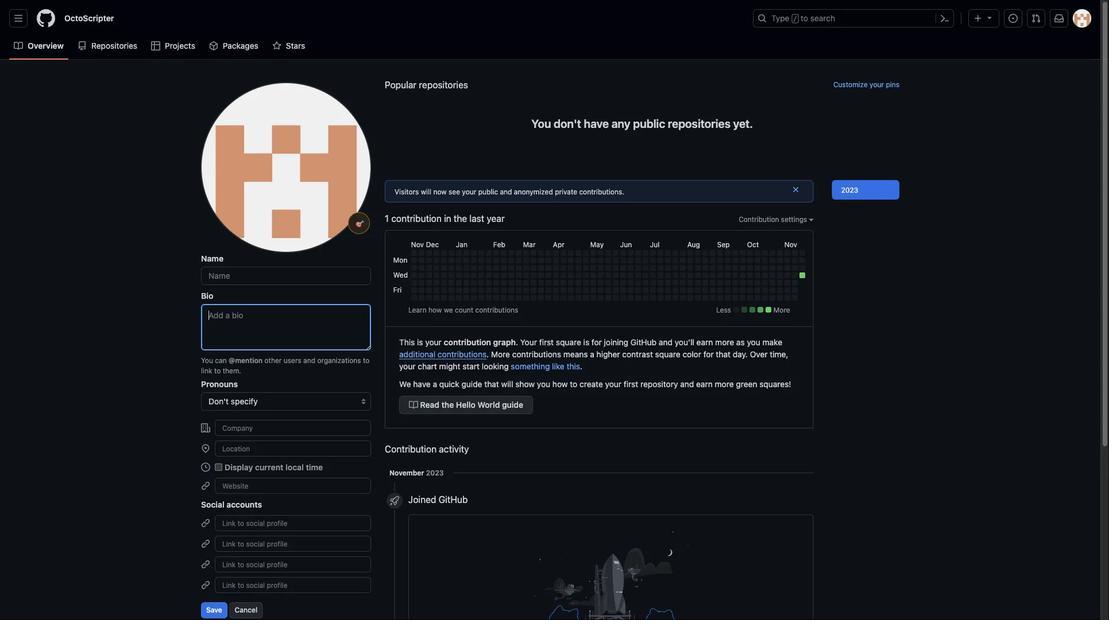 Task type: vqa. For each thing, say whether or not it's contained in the screenshot.
the middle None
no



Task type: describe. For each thing, give the bounding box(es) containing it.
2 vertical spatial .
[[580, 362, 582, 371]]

contributions inside this is your contribution graph . your first square is for joining github and you'll earn more as you make additional contributions
[[438, 350, 487, 359]]

apr
[[553, 241, 565, 249]]

over
[[750, 350, 768, 359]]

link
[[201, 367, 212, 375]]

current
[[255, 463, 283, 472]]

squares!
[[759, 380, 791, 389]]

private
[[555, 188, 577, 196]]

other
[[264, 357, 282, 365]]

Bio text field
[[201, 304, 371, 351]]

joined github
[[408, 495, 468, 506]]

local
[[286, 463, 304, 472]]

dec
[[426, 241, 439, 249]]

nov for nov
[[785, 241, 797, 249]]

octoscripter
[[64, 13, 114, 23]]

customize your pins
[[833, 80, 899, 88]]

and right the "repository"
[[680, 380, 694, 389]]

this
[[399, 338, 415, 347]]

your
[[520, 338, 537, 347]]

your inside . more contributions means a higher contrast square color for that day. over time, your chart might start looking
[[399, 362, 416, 371]]

star image
[[272, 41, 281, 51]]

1 vertical spatial github
[[439, 495, 468, 506]]

time
[[306, 463, 323, 472]]

november
[[389, 469, 424, 477]]

see
[[449, 188, 460, 196]]

quick
[[439, 380, 459, 389]]

feb
[[493, 241, 505, 249]]

command palette image
[[940, 14, 949, 23]]

to right link
[[214, 367, 221, 375]]

in
[[444, 213, 451, 224]]

contribution for contribution settings
[[739, 215, 779, 223]]

link to social profile text field for 2nd social account icon from the top of the page
[[215, 578, 371, 594]]

link image
[[201, 482, 210, 491]]

accounts
[[226, 500, 262, 510]]

1 horizontal spatial more
[[774, 306, 790, 314]]

to left create
[[570, 380, 577, 389]]

save button
[[201, 603, 227, 619]]

clock image
[[201, 463, 210, 472]]

repositories
[[91, 41, 137, 51]]

book image for the read the hello world guide link at the left of the page
[[409, 401, 418, 410]]

as
[[736, 338, 745, 347]]

1 horizontal spatial will
[[501, 380, 513, 389]]

repositories link
[[73, 37, 142, 55]]

0 vertical spatial the
[[454, 213, 467, 224]]

a inside . more contributions means a higher contrast square color for that day. over time, your chart might start looking
[[590, 350, 594, 359]]

contribution for contribution activity
[[385, 444, 437, 455]]

day.
[[733, 350, 748, 359]]

your inside alert
[[462, 188, 476, 196]]

oct
[[747, 241, 759, 249]]

your inside this is your contribution graph . your first square is for joining github and you'll earn more as you make additional contributions
[[425, 338, 442, 347]]

Website field
[[215, 478, 371, 495]]

don't
[[554, 117, 581, 130]]

year
[[487, 213, 505, 224]]

additional contributions link
[[399, 350, 487, 359]]

users
[[284, 357, 301, 365]]

0 vertical spatial have
[[584, 117, 609, 130]]

repository
[[640, 380, 678, 389]]

1 social account image from the top
[[201, 540, 210, 549]]

you for you can @mention
[[201, 357, 213, 365]]

pronouns
[[201, 380, 238, 389]]

search
[[810, 13, 835, 23]]

may
[[590, 241, 604, 249]]

you inside this is your contribution graph . your first square is for joining github and you'll earn more as you make additional contributions
[[747, 338, 760, 347]]

mon
[[393, 256, 407, 264]]

1       contribution         in the last year
[[385, 213, 505, 224]]

0 vertical spatial contribution
[[391, 213, 442, 224]]

contribution settings
[[739, 215, 809, 223]]

bio
[[201, 291, 213, 301]]

/
[[793, 15, 797, 23]]

jan
[[456, 241, 467, 249]]

table image
[[151, 41, 160, 51]]

activity
[[439, 444, 469, 455]]

packages link
[[204, 37, 263, 55]]

time,
[[770, 350, 788, 359]]

link to social profile text field for first social account icon from the top
[[215, 536, 371, 553]]

organization image
[[201, 424, 210, 433]]

something like this button
[[511, 361, 580, 373]]

aug
[[687, 241, 700, 249]]

cancel
[[235, 607, 257, 615]]

additional
[[399, 350, 435, 359]]

dismiss this notice image
[[791, 185, 800, 194]]

world
[[478, 401, 500, 410]]

1 is from the left
[[417, 338, 423, 347]]

public inside alert
[[478, 188, 498, 196]]

0 vertical spatial repositories
[[419, 80, 468, 90]]

. inside this is your contribution graph . your first square is for joining github and you'll earn more as you make additional contributions
[[516, 338, 518, 347]]

book image for overview link
[[14, 41, 23, 51]]

and inside this is your contribution graph . your first square is for joining github and you'll earn more as you make additional contributions
[[659, 338, 673, 347]]

display
[[225, 463, 253, 472]]

chart
[[418, 362, 437, 371]]

to right 'organizations'
[[363, 357, 370, 365]]

other users and organizations to link to them.
[[201, 357, 370, 375]]

last
[[470, 213, 484, 224]]

you don't have any public repositories yet.
[[531, 117, 753, 130]]

settings
[[781, 215, 807, 223]]

plus image
[[974, 14, 983, 23]]

to right / on the top of page
[[801, 13, 808, 23]]

contributions.
[[579, 188, 624, 196]]

0 vertical spatial public
[[633, 117, 665, 130]]

1 vertical spatial a
[[433, 380, 437, 389]]

repo image
[[78, 41, 87, 51]]

projects link
[[147, 37, 200, 55]]

for inside . more contributions means a higher contrast square color for that day. over time, your chart might start looking
[[703, 350, 714, 359]]

social
[[201, 500, 224, 510]]

contributions inside . more contributions means a higher contrast square color for that day. over time, your chart might start looking
[[512, 350, 561, 359]]

🎯
[[356, 219, 362, 227]]

1 vertical spatial the
[[442, 401, 454, 410]]

might
[[439, 362, 460, 371]]

we
[[399, 380, 411, 389]]

joined github! image
[[467, 525, 755, 621]]

1 vertical spatial how
[[552, 380, 568, 389]]

read the hello world guide link
[[399, 396, 533, 415]]

overview
[[28, 41, 64, 51]]

. inside . more contributions means a higher contrast square color for that day. over time, your chart might start looking
[[487, 350, 489, 359]]

square inside this is your contribution graph . your first square is for joining github and you'll earn more as you make additional contributions
[[556, 338, 581, 347]]

visitors will now see your public and anonymized private contributions. alert
[[385, 180, 814, 203]]

will inside visitors will now see your public and anonymized private contributions. alert
[[421, 188, 431, 196]]

packages
[[223, 41, 258, 51]]

higher
[[597, 350, 620, 359]]

link to social profile text field for 2nd social account image from the bottom of the page
[[215, 516, 371, 532]]

visitors
[[395, 188, 419, 196]]

november 2023
[[389, 469, 444, 477]]

save
[[206, 607, 222, 615]]

nov for nov dec
[[411, 241, 424, 249]]

can
[[215, 357, 227, 365]]

show
[[515, 380, 535, 389]]

guide for world
[[502, 401, 523, 410]]

1 vertical spatial 2023
[[426, 469, 444, 477]]

pins
[[886, 80, 899, 88]]

location image
[[201, 445, 210, 454]]

visitors will now see your public and anonymized private contributions.
[[395, 188, 624, 196]]

less
[[716, 306, 731, 314]]



Task type: locate. For each thing, give the bounding box(es) containing it.
2 nov from the left
[[785, 241, 797, 249]]

1 vertical spatial you
[[201, 357, 213, 365]]

contrast
[[622, 350, 653, 359]]

looking
[[482, 362, 509, 371]]

we
[[444, 306, 453, 314]]

1 vertical spatial social account image
[[201, 581, 210, 590]]

0 vertical spatial you
[[747, 338, 760, 347]]

a left quick
[[433, 380, 437, 389]]

for inside this is your contribution graph . your first square is for joining github and you'll earn more as you make additional contributions
[[592, 338, 602, 347]]

now
[[433, 188, 447, 196]]

0 vertical spatial link to social profile text field
[[215, 516, 371, 532]]

0 horizontal spatial you
[[201, 357, 213, 365]]

and left you'll
[[659, 338, 673, 347]]

2 earn from the top
[[696, 380, 713, 389]]

1 horizontal spatial guide
[[502, 401, 523, 410]]

notifications image
[[1055, 14, 1064, 23]]

1 horizontal spatial how
[[552, 380, 568, 389]]

will
[[421, 188, 431, 196], [501, 380, 513, 389]]

social account image
[[201, 540, 210, 549], [201, 581, 210, 590]]

you'll
[[675, 338, 694, 347]]

2023 right dismiss this notice icon at right top
[[841, 186, 858, 194]]

contributions up the start
[[438, 350, 487, 359]]

link to social profile text field down website field
[[215, 516, 371, 532]]

nov left dec
[[411, 241, 424, 249]]

triangle down image
[[985, 13, 994, 22]]

0 vertical spatial will
[[421, 188, 431, 196]]

2 is from the left
[[583, 338, 589, 347]]

1 vertical spatial first
[[624, 380, 638, 389]]

0 horizontal spatial square
[[556, 338, 581, 347]]

you down something like this button
[[537, 380, 550, 389]]

1 link to social profile text field from the top
[[215, 516, 371, 532]]

and right users
[[303, 357, 315, 365]]

social account image up save
[[201, 561, 210, 570]]

this is your contribution graph . your first square is for joining github and you'll earn more as you make additional contributions
[[399, 338, 782, 359]]

contributions right count
[[475, 306, 518, 314]]

your up additional contributions link
[[425, 338, 442, 347]]

square
[[556, 338, 581, 347], [655, 350, 680, 359]]

square up means on the bottom right of page
[[556, 338, 581, 347]]

learn how we count contributions link
[[408, 306, 518, 314]]

grid
[[392, 238, 807, 303]]

1 social account image from the top
[[201, 519, 210, 528]]

read
[[420, 401, 439, 410]]

this
[[567, 362, 580, 371]]

the right read
[[442, 401, 454, 410]]

your right create
[[605, 380, 622, 389]]

you up link
[[201, 357, 213, 365]]

jun
[[620, 241, 632, 249]]

book image inside the read the hello world guide link
[[409, 401, 418, 410]]

social account image
[[201, 519, 210, 528], [201, 561, 210, 570]]

book image left the 'overview'
[[14, 41, 23, 51]]

you can @mention
[[201, 357, 263, 365]]

1 horizontal spatial have
[[584, 117, 609, 130]]

that inside . more contributions means a higher contrast square color for that day. over time, your chart might start looking
[[716, 350, 731, 359]]

1 horizontal spatial is
[[583, 338, 589, 347]]

1 vertical spatial contribution
[[444, 338, 491, 347]]

0 horizontal spatial 2023
[[426, 469, 444, 477]]

1 vertical spatial have
[[413, 380, 431, 389]]

. left the your
[[516, 338, 518, 347]]

projects
[[165, 41, 195, 51]]

you for you don't have any public repositories yet.
[[531, 117, 551, 130]]

we have a quick guide that will show you how to create your first repository and earn more green squares!
[[399, 380, 791, 389]]

0 vertical spatial square
[[556, 338, 581, 347]]

@mention
[[229, 357, 263, 365]]

contribution
[[739, 215, 779, 223], [385, 444, 437, 455]]

contribution up "nov dec"
[[391, 213, 442, 224]]

1 vertical spatial guide
[[502, 401, 523, 410]]

0 vertical spatial social account image
[[201, 519, 210, 528]]

0 vertical spatial more
[[715, 338, 734, 347]]

Link to social profile text field
[[215, 516, 371, 532], [215, 536, 371, 553], [215, 578, 371, 594]]

github
[[631, 338, 657, 347], [439, 495, 468, 506]]

create
[[580, 380, 603, 389]]

1 vertical spatial social account image
[[201, 561, 210, 570]]

learn
[[408, 306, 427, 314]]

contribution settings button
[[739, 214, 814, 225]]

is up means on the bottom right of page
[[583, 338, 589, 347]]

more
[[715, 338, 734, 347], [715, 380, 734, 389]]

2 vertical spatial link to social profile text field
[[215, 578, 371, 594]]

issue opened image
[[1009, 14, 1018, 23]]

you
[[531, 117, 551, 130], [201, 357, 213, 365]]

. up the looking
[[487, 350, 489, 359]]

contributions up something
[[512, 350, 561, 359]]

public up the year
[[478, 188, 498, 196]]

earn up color
[[697, 338, 713, 347]]

your left pins
[[870, 80, 884, 88]]

nov
[[411, 241, 424, 249], [785, 241, 797, 249]]

and left the anonymized at the left of the page
[[500, 188, 512, 196]]

1 vertical spatial that
[[484, 380, 499, 389]]

stars link
[[268, 37, 310, 55]]

how down like
[[552, 380, 568, 389]]

earn down color
[[696, 380, 713, 389]]

0 horizontal spatial you
[[537, 380, 550, 389]]

public right any
[[633, 117, 665, 130]]

nov down settings
[[785, 241, 797, 249]]

for
[[592, 338, 602, 347], [703, 350, 714, 359]]

more up make
[[774, 306, 790, 314]]

0 horizontal spatial github
[[439, 495, 468, 506]]

the right in
[[454, 213, 467, 224]]

repositories left yet.
[[668, 117, 731, 130]]

package image
[[209, 41, 218, 51]]

yet.
[[733, 117, 753, 130]]

is up additional
[[417, 338, 423, 347]]

0 horizontal spatial is
[[417, 338, 423, 347]]

1 vertical spatial link to social profile text field
[[215, 536, 371, 553]]

1 vertical spatial more
[[715, 380, 734, 389]]

0 vertical spatial for
[[592, 338, 602, 347]]

will left the now in the top left of the page
[[421, 188, 431, 196]]

0 horizontal spatial more
[[491, 350, 510, 359]]

social accounts
[[201, 500, 262, 510]]

social account image up save
[[201, 581, 210, 590]]

0 vertical spatial book image
[[14, 41, 23, 51]]

1 horizontal spatial that
[[716, 350, 731, 359]]

first right the your
[[539, 338, 554, 347]]

0 horizontal spatial public
[[478, 188, 498, 196]]

1 nov from the left
[[411, 241, 424, 249]]

make
[[763, 338, 782, 347]]

1 earn from the top
[[697, 338, 713, 347]]

contribution up oct
[[739, 215, 779, 223]]

green
[[736, 380, 757, 389]]

1 vertical spatial you
[[537, 380, 550, 389]]

more inside this is your contribution graph . your first square is for joining github and you'll earn more as you make additional contributions
[[715, 338, 734, 347]]

guide for quick
[[462, 380, 482, 389]]

1 horizontal spatial a
[[590, 350, 594, 359]]

1 vertical spatial .
[[487, 350, 489, 359]]

guide right world
[[502, 401, 523, 410]]

1 vertical spatial earn
[[696, 380, 713, 389]]

social account image down social
[[201, 540, 210, 549]]

0 vertical spatial first
[[539, 338, 554, 347]]

have right we
[[413, 380, 431, 389]]

1 vertical spatial contribution
[[385, 444, 437, 455]]

book image inside overview link
[[14, 41, 23, 51]]

0 horizontal spatial .
[[487, 350, 489, 359]]

your down additional
[[399, 362, 416, 371]]

you
[[747, 338, 760, 347], [537, 380, 550, 389]]

octoscripter link
[[60, 9, 119, 28]]

0 horizontal spatial will
[[421, 188, 431, 196]]

3 link to social profile text field from the top
[[215, 578, 371, 594]]

1 vertical spatial repositories
[[668, 117, 731, 130]]

Name field
[[201, 267, 371, 285]]

0 vertical spatial .
[[516, 338, 518, 347]]

more left the green
[[715, 380, 734, 389]]

0 horizontal spatial nov
[[411, 241, 424, 249]]

repositories right popular
[[419, 80, 468, 90]]

earn
[[697, 338, 713, 347], [696, 380, 713, 389]]

guide down the start
[[462, 380, 482, 389]]

mar
[[523, 241, 536, 249]]

book image
[[14, 41, 23, 51], [409, 401, 418, 410]]

cell
[[411, 250, 417, 256], [419, 250, 424, 256], [426, 250, 432, 256], [434, 250, 439, 256], [441, 250, 447, 256], [448, 250, 454, 256], [456, 250, 462, 256], [463, 250, 469, 256], [471, 250, 477, 256], [478, 250, 484, 256], [486, 250, 492, 256], [493, 250, 499, 256], [501, 250, 507, 256], [508, 250, 514, 256], [516, 250, 521, 256], [523, 250, 529, 256], [531, 250, 536, 256], [538, 250, 544, 256], [546, 250, 551, 256], [553, 250, 559, 256], [561, 250, 566, 256], [568, 250, 574, 256], [575, 250, 581, 256], [583, 250, 589, 256], [590, 250, 596, 256], [598, 250, 604, 256], [605, 250, 611, 256], [613, 250, 619, 256], [620, 250, 626, 256], [628, 250, 633, 256], [635, 250, 641, 256], [643, 250, 648, 256], [650, 250, 656, 256], [658, 250, 663, 256], [665, 250, 671, 256], [673, 250, 678, 256], [680, 250, 686, 256], [687, 250, 693, 256], [695, 250, 701, 256], [702, 250, 708, 256], [710, 250, 716, 256], [717, 250, 723, 256], [725, 250, 731, 256], [732, 250, 738, 256], [740, 250, 745, 256], [747, 250, 753, 256], [755, 250, 760, 256], [762, 250, 768, 256], [770, 250, 775, 256], [777, 250, 783, 256], [785, 250, 790, 256], [792, 250, 798, 256], [799, 250, 805, 256], [411, 258, 417, 264], [419, 258, 424, 264], [426, 258, 432, 264], [434, 258, 439, 264], [441, 258, 447, 264], [448, 258, 454, 264], [456, 258, 462, 264], [463, 258, 469, 264], [471, 258, 477, 264], [478, 258, 484, 264], [486, 258, 492, 264], [493, 258, 499, 264], [501, 258, 507, 264], [508, 258, 514, 264], [516, 258, 521, 264], [523, 258, 529, 264], [531, 258, 536, 264], [538, 258, 544, 264], [546, 258, 551, 264], [553, 258, 559, 264], [561, 258, 566, 264], [568, 258, 574, 264], [575, 258, 581, 264], [583, 258, 589, 264], [590, 258, 596, 264], [598, 258, 604, 264], [605, 258, 611, 264], [613, 258, 619, 264], [620, 258, 626, 264], [628, 258, 633, 264], [635, 258, 641, 264], [643, 258, 648, 264], [650, 258, 656, 264], [658, 258, 663, 264], [665, 258, 671, 264], [673, 258, 678, 264], [680, 258, 686, 264], [687, 258, 693, 264], [695, 258, 701, 264], [702, 258, 708, 264], [710, 258, 716, 264], [717, 258, 723, 264], [725, 258, 731, 264], [732, 258, 738, 264], [740, 258, 745, 264], [747, 258, 753, 264], [755, 258, 760, 264], [762, 258, 768, 264], [770, 258, 775, 264], [777, 258, 783, 264], [785, 258, 790, 264], [792, 258, 798, 264], [799, 258, 805, 264], [411, 265, 417, 271], [419, 265, 424, 271], [426, 265, 432, 271], [434, 265, 439, 271], [441, 265, 447, 271], [448, 265, 454, 271], [456, 265, 462, 271], [463, 265, 469, 271], [471, 265, 477, 271], [478, 265, 484, 271], [486, 265, 492, 271], [493, 265, 499, 271], [501, 265, 507, 271], [508, 265, 514, 271], [516, 265, 521, 271], [523, 265, 529, 271], [531, 265, 536, 271], [538, 265, 544, 271], [546, 265, 551, 271], [553, 265, 559, 271], [561, 265, 566, 271], [568, 265, 574, 271], [575, 265, 581, 271], [583, 265, 589, 271], [590, 265, 596, 271], [598, 265, 604, 271], [605, 265, 611, 271], [613, 265, 619, 271], [620, 265, 626, 271], [628, 265, 633, 271], [635, 265, 641, 271], [643, 265, 648, 271], [650, 265, 656, 271], [658, 265, 663, 271], [665, 265, 671, 271], [673, 265, 678, 271], [680, 265, 686, 271], [687, 265, 693, 271], [695, 265, 701, 271], [702, 265, 708, 271], [710, 265, 716, 271], [717, 265, 723, 271], [725, 265, 731, 271], [732, 265, 738, 271], [740, 265, 745, 271], [747, 265, 753, 271], [755, 265, 760, 271], [762, 265, 768, 271], [770, 265, 775, 271], [777, 265, 783, 271], [785, 265, 790, 271], [792, 265, 798, 271], [799, 265, 805, 271], [411, 273, 417, 279], [419, 273, 424, 279], [426, 273, 432, 279], [434, 273, 439, 279], [441, 273, 447, 279], [448, 273, 454, 279], [456, 273, 462, 279], [463, 273, 469, 279], [471, 273, 477, 279], [478, 273, 484, 279], [486, 273, 492, 279], [493, 273, 499, 279], [501, 273, 507, 279], [508, 273, 514, 279], [516, 273, 521, 279], [523, 273, 529, 279], [531, 273, 536, 279], [538, 273, 544, 279], [546, 273, 551, 279], [553, 273, 559, 279], [561, 273, 566, 279], [568, 273, 574, 279], [575, 273, 581, 279], [583, 273, 589, 279], [590, 273, 596, 279], [598, 273, 604, 279], [605, 273, 611, 279], [613, 273, 619, 279], [620, 273, 626, 279], [628, 273, 633, 279], [635, 273, 641, 279], [643, 273, 648, 279], [650, 273, 656, 279], [658, 273, 663, 279], [665, 273, 671, 279], [673, 273, 678, 279], [680, 273, 686, 279], [687, 273, 693, 279], [695, 273, 701, 279], [702, 273, 708, 279], [710, 273, 716, 279], [717, 273, 723, 279], [725, 273, 731, 279], [732, 273, 738, 279], [740, 273, 745, 279], [747, 273, 753, 279], [755, 273, 760, 279], [762, 273, 768, 279], [770, 273, 775, 279], [777, 273, 783, 279], [785, 273, 790, 279], [792, 273, 798, 279], [799, 273, 805, 279], [411, 280, 417, 286], [419, 280, 424, 286], [426, 280, 432, 286], [434, 280, 439, 286], [441, 280, 447, 286], [448, 280, 454, 286], [456, 280, 462, 286], [463, 280, 469, 286], [471, 280, 477, 286], [478, 280, 484, 286], [486, 280, 492, 286], [493, 280, 499, 286], [501, 280, 507, 286], [508, 280, 514, 286], [516, 280, 521, 286], [523, 280, 529, 286], [531, 280, 536, 286], [538, 280, 544, 286], [546, 280, 551, 286], [553, 280, 559, 286], [561, 280, 566, 286], [568, 280, 574, 286], [575, 280, 581, 286], [583, 280, 589, 286], [590, 280, 596, 286], [598, 280, 604, 286], [605, 280, 611, 286], [613, 280, 619, 286], [620, 280, 626, 286], [628, 280, 633, 286], [635, 280, 641, 286], [643, 280, 648, 286], [650, 280, 656, 286], [658, 280, 663, 286], [665, 280, 671, 286], [673, 280, 678, 286], [680, 280, 686, 286], [687, 280, 693, 286], [695, 280, 701, 286], [702, 280, 708, 286], [710, 280, 716, 286], [717, 280, 723, 286], [725, 280, 731, 286], [732, 280, 738, 286], [740, 280, 745, 286], [747, 280, 753, 286], [755, 280, 760, 286], [762, 280, 768, 286], [770, 280, 775, 286], [777, 280, 783, 286], [785, 280, 790, 286], [792, 280, 798, 286], [411, 288, 417, 294], [419, 288, 424, 294], [426, 288, 432, 294], [434, 288, 439, 294], [441, 288, 447, 294], [448, 288, 454, 294], [456, 288, 462, 294], [463, 288, 469, 294], [471, 288, 477, 294], [478, 288, 484, 294], [486, 288, 492, 294], [493, 288, 499, 294], [501, 288, 507, 294], [508, 288, 514, 294], [516, 288, 521, 294], [523, 288, 529, 294], [531, 288, 536, 294], [538, 288, 544, 294], [546, 288, 551, 294], [553, 288, 559, 294], [561, 288, 566, 294], [568, 288, 574, 294], [575, 288, 581, 294], [583, 288, 589, 294], [590, 288, 596, 294], [598, 288, 604, 294], [605, 288, 611, 294], [613, 288, 619, 294], [620, 288, 626, 294], [628, 288, 633, 294], [635, 288, 641, 294], [643, 288, 648, 294], [650, 288, 656, 294], [658, 288, 663, 294], [665, 288, 671, 294], [673, 288, 678, 294], [680, 288, 686, 294], [687, 288, 693, 294], [695, 288, 701, 294], [702, 288, 708, 294], [710, 288, 716, 294], [717, 288, 723, 294], [725, 288, 731, 294], [732, 288, 738, 294], [740, 288, 745, 294], [747, 288, 753, 294], [755, 288, 760, 294], [762, 288, 768, 294], [770, 288, 775, 294], [777, 288, 783, 294], [785, 288, 790, 294], [792, 288, 798, 294], [411, 295, 417, 301], [419, 295, 424, 301], [426, 295, 432, 301], [434, 295, 439, 301], [441, 295, 447, 301], [448, 295, 454, 301], [456, 295, 462, 301], [463, 295, 469, 301], [471, 295, 477, 301], [478, 295, 484, 301], [486, 295, 492, 301], [493, 295, 499, 301], [501, 295, 507, 301], [508, 295, 514, 301], [516, 295, 521, 301], [523, 295, 529, 301], [531, 295, 536, 301], [538, 295, 544, 301], [546, 295, 551, 301], [553, 295, 559, 301], [561, 295, 566, 301], [568, 295, 574, 301], [575, 295, 581, 301], [583, 295, 589, 301], [590, 295, 596, 301], [598, 295, 604, 301], [605, 295, 611, 301], [613, 295, 619, 301], [620, 295, 626, 301], [628, 295, 633, 301], [635, 295, 641, 301], [643, 295, 648, 301], [650, 295, 656, 301], [658, 295, 663, 301], [665, 295, 671, 301], [673, 295, 678, 301], [680, 295, 686, 301], [687, 295, 693, 301], [695, 295, 701, 301], [702, 295, 708, 301], [710, 295, 716, 301], [717, 295, 723, 301], [725, 295, 731, 301], [732, 295, 738, 301], [740, 295, 745, 301], [747, 295, 753, 301], [755, 295, 760, 301], [762, 295, 768, 301], [770, 295, 775, 301], [777, 295, 783, 301], [785, 295, 790, 301], [792, 295, 798, 301]]

cancel button
[[230, 603, 263, 619]]

0 horizontal spatial a
[[433, 380, 437, 389]]

contribution activity
[[385, 444, 469, 455]]

read the hello world guide
[[418, 401, 523, 410]]

contribution inside popup button
[[739, 215, 779, 223]]

1 vertical spatial more
[[491, 350, 510, 359]]

0 vertical spatial more
[[774, 306, 790, 314]]

name
[[201, 254, 223, 263]]

learn how we count contributions
[[408, 306, 518, 314]]

2 link to social profile text field from the top
[[215, 536, 371, 553]]

1 horizontal spatial square
[[655, 350, 680, 359]]

is
[[417, 338, 423, 347], [583, 338, 589, 347]]

popular repositories
[[385, 80, 468, 90]]

more inside . more contributions means a higher contrast square color for that day. over time, your chart might start looking
[[491, 350, 510, 359]]

🎯 button
[[353, 218, 365, 229]]

0 horizontal spatial for
[[592, 338, 602, 347]]

more left as on the right
[[715, 338, 734, 347]]

link to social profile text field up link to social profile text field
[[215, 536, 371, 553]]

1 horizontal spatial nov
[[785, 241, 797, 249]]

change your avatar image
[[201, 83, 371, 253]]

overview link
[[9, 37, 68, 55]]

contribution
[[391, 213, 442, 224], [444, 338, 491, 347]]

more
[[774, 306, 790, 314], [491, 350, 510, 359]]

0 vertical spatial guide
[[462, 380, 482, 389]]

guide
[[462, 380, 482, 389], [502, 401, 523, 410]]

2023 link
[[832, 180, 899, 200]]

2 social account image from the top
[[201, 561, 210, 570]]

1 horizontal spatial github
[[631, 338, 657, 347]]

means
[[563, 350, 588, 359]]

type / to search
[[771, 13, 835, 23]]

0 horizontal spatial repositories
[[419, 80, 468, 90]]

more down graph
[[491, 350, 510, 359]]

Link to social profile text field
[[215, 557, 371, 573]]

social account image down social
[[201, 519, 210, 528]]

first left the "repository"
[[624, 380, 638, 389]]

2023
[[841, 186, 858, 194], [426, 469, 444, 477]]

something like this .
[[511, 362, 582, 371]]

1 horizontal spatial .
[[516, 338, 518, 347]]

Company field
[[215, 420, 371, 437]]

1 horizontal spatial book image
[[409, 401, 418, 410]]

first inside this is your contribution graph . your first square is for joining github and you'll earn more as you make additional contributions
[[539, 338, 554, 347]]

for right color
[[703, 350, 714, 359]]

that
[[716, 350, 731, 359], [484, 380, 499, 389]]

square down you'll
[[655, 350, 680, 359]]

0 horizontal spatial guide
[[462, 380, 482, 389]]

a left the higher
[[590, 350, 594, 359]]

0 vertical spatial social account image
[[201, 540, 210, 549]]

0 horizontal spatial contribution
[[385, 444, 437, 455]]

earn inside this is your contribution graph . your first square is for joining github and you'll earn more as you make additional contributions
[[697, 338, 713, 347]]

you right as on the right
[[747, 338, 760, 347]]

Location field
[[215, 441, 371, 457]]

anonymized
[[514, 188, 553, 196]]

joining
[[604, 338, 628, 347]]

customize
[[833, 80, 868, 88]]

1 horizontal spatial you
[[531, 117, 551, 130]]

your right see
[[462, 188, 476, 196]]

homepage image
[[37, 9, 55, 28]]

1
[[385, 213, 389, 224]]

any
[[612, 117, 630, 130]]

1 horizontal spatial for
[[703, 350, 714, 359]]

contribution inside this is your contribution graph . your first square is for joining github and you'll earn more as you make additional contributions
[[444, 338, 491, 347]]

Display current local time checkbox
[[215, 464, 222, 472]]

fri
[[393, 286, 402, 294]]

square inside . more contributions means a higher contrast square color for that day. over time, your chart might start looking
[[655, 350, 680, 359]]

2023 down contribution activity
[[426, 469, 444, 477]]

contribution up the start
[[444, 338, 491, 347]]

. down means on the bottom right of page
[[580, 362, 582, 371]]

0 vertical spatial how
[[429, 306, 442, 314]]

0 vertical spatial that
[[716, 350, 731, 359]]

1 horizontal spatial repositories
[[668, 117, 731, 130]]

book image left read
[[409, 401, 418, 410]]

color
[[683, 350, 701, 359]]

0 vertical spatial earn
[[697, 338, 713, 347]]

jul
[[650, 241, 660, 249]]

that down the looking
[[484, 380, 499, 389]]

that left day.
[[716, 350, 731, 359]]

0 vertical spatial 2023
[[841, 186, 858, 194]]

1 vertical spatial book image
[[409, 401, 418, 410]]

and inside alert
[[500, 188, 512, 196]]

1 horizontal spatial public
[[633, 117, 665, 130]]

1 vertical spatial for
[[703, 350, 714, 359]]

have
[[584, 117, 609, 130], [413, 380, 431, 389]]

0 horizontal spatial first
[[539, 338, 554, 347]]

0 horizontal spatial how
[[429, 306, 442, 314]]

1 horizontal spatial contribution
[[739, 215, 779, 223]]

for up the higher
[[592, 338, 602, 347]]

github right joined
[[439, 495, 468, 506]]

will left show
[[501, 380, 513, 389]]

type
[[771, 13, 790, 23]]

1 horizontal spatial first
[[624, 380, 638, 389]]

them.
[[223, 367, 241, 375]]

0 vertical spatial you
[[531, 117, 551, 130]]

.
[[516, 338, 518, 347], [487, 350, 489, 359], [580, 362, 582, 371]]

1 vertical spatial will
[[501, 380, 513, 389]]

1 vertical spatial square
[[655, 350, 680, 359]]

git pull request image
[[1032, 14, 1041, 23]]

contribution up november
[[385, 444, 437, 455]]

how left the we
[[429, 306, 442, 314]]

github inside this is your contribution graph . your first square is for joining github and you'll earn more as you make additional contributions
[[631, 338, 657, 347]]

and inside the other users and organizations to link to them.
[[303, 357, 315, 365]]

link to social profile text field down link to social profile text field
[[215, 578, 371, 594]]

0 horizontal spatial that
[[484, 380, 499, 389]]

1 horizontal spatial contribution
[[444, 338, 491, 347]]

rocket image
[[390, 497, 399, 506]]

2 horizontal spatial .
[[580, 362, 582, 371]]

2 social account image from the top
[[201, 581, 210, 590]]

0 horizontal spatial have
[[413, 380, 431, 389]]

1 horizontal spatial 2023
[[841, 186, 858, 194]]

0 horizontal spatial contribution
[[391, 213, 442, 224]]

0 horizontal spatial book image
[[14, 41, 23, 51]]

0 vertical spatial github
[[631, 338, 657, 347]]

start
[[462, 362, 480, 371]]

something
[[511, 362, 550, 371]]

grid containing nov
[[392, 238, 807, 303]]

1 vertical spatial public
[[478, 188, 498, 196]]

graph
[[493, 338, 516, 347]]

0 vertical spatial contribution
[[739, 215, 779, 223]]

you left don't
[[531, 117, 551, 130]]

have left any
[[584, 117, 609, 130]]

github up contrast
[[631, 338, 657, 347]]

1 horizontal spatial you
[[747, 338, 760, 347]]

wed
[[393, 271, 408, 279]]

joined
[[408, 495, 436, 506]]

0 vertical spatial a
[[590, 350, 594, 359]]



